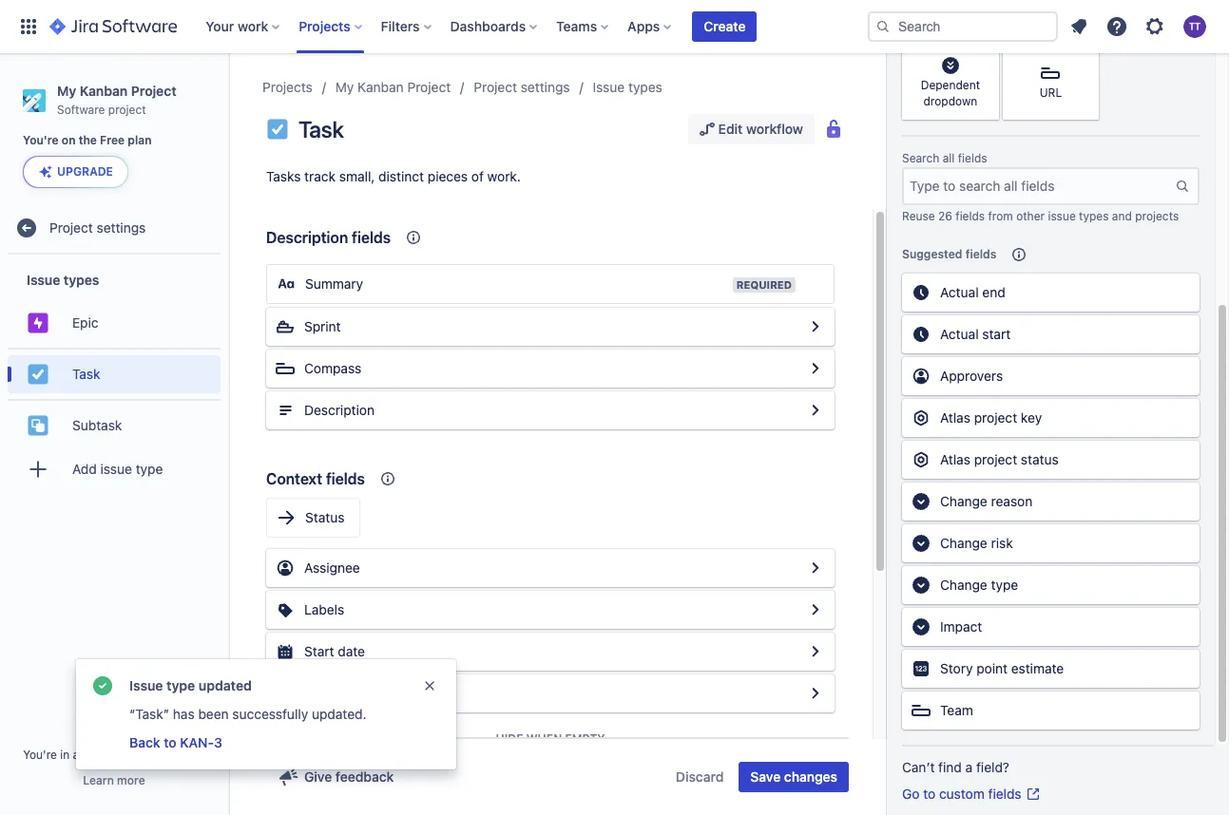 Task type: describe. For each thing, give the bounding box(es) containing it.
kanban for my kanban project software project
[[80, 83, 128, 99]]

sprint button
[[266, 308, 835, 346]]

reason
[[991, 493, 1033, 510]]

dashboards button
[[445, 11, 545, 42]]

go to custom fields link
[[902, 785, 1041, 804]]

edit
[[718, 121, 743, 137]]

you're for you're in a team-managed project
[[23, 748, 57, 762]]

hide
[[496, 732, 523, 746]]

your profile and settings image
[[1184, 15, 1206, 38]]

filters
[[381, 18, 420, 34]]

change reason button
[[902, 483, 1200, 521]]

my kanban project link
[[335, 76, 451, 99]]

1 horizontal spatial issue
[[1048, 209, 1076, 223]]

hide when empty
[[496, 732, 605, 746]]

actual start button
[[902, 316, 1200, 354]]

dependent dropdown
[[921, 78, 980, 108]]

to for back
[[164, 735, 176, 751]]

search
[[902, 151, 940, 165]]

1 vertical spatial issue
[[27, 272, 60, 288]]

the
[[79, 133, 97, 148]]

go
[[902, 786, 920, 802]]

apps button
[[622, 11, 679, 42]]

kanban for my kanban project
[[358, 79, 404, 95]]

1 vertical spatial settings
[[97, 220, 146, 236]]

go to custom fields
[[902, 786, 1022, 802]]

fields right 26
[[956, 209, 985, 223]]

subtask link
[[8, 407, 221, 445]]

discard button
[[664, 762, 735, 793]]

actual for actual end
[[940, 284, 979, 300]]

my for my kanban project
[[335, 79, 354, 95]]

task inside group
[[72, 366, 100, 382]]

labels button
[[266, 591, 835, 629]]

edit workflow button
[[688, 114, 815, 144]]

status
[[1021, 452, 1059, 468]]

0 horizontal spatial project settings link
[[8, 209, 221, 247]]

risk
[[991, 535, 1013, 551]]

change for change reason
[[940, 493, 988, 510]]

Type to search all fields text field
[[904, 169, 1175, 203]]

issue type icon image
[[266, 118, 289, 141]]

save changes button
[[739, 762, 849, 793]]

description for description fields
[[266, 229, 348, 246]]

task link
[[8, 356, 221, 394]]

summary
[[305, 276, 363, 292]]

empty
[[565, 732, 605, 746]]

back to kan-3
[[129, 735, 222, 751]]

0 vertical spatial task
[[299, 116, 344, 143]]

subtask
[[72, 417, 122, 433]]

1 horizontal spatial settings
[[521, 79, 570, 95]]

fields inside go to custom fields link
[[988, 786, 1022, 802]]

teams
[[556, 18, 597, 34]]

search image
[[876, 19, 891, 34]]

changes
[[784, 769, 838, 785]]

change type
[[940, 577, 1018, 593]]

26
[[938, 209, 952, 223]]

projects for projects link
[[262, 79, 313, 95]]

context fields
[[266, 471, 365, 488]]

story point estimate
[[940, 661, 1064, 677]]

back to kan-3 button
[[127, 732, 224, 755]]

start date
[[304, 644, 365, 660]]

to for go
[[923, 786, 936, 802]]

upgrade
[[57, 165, 113, 179]]

sprint
[[304, 318, 341, 335]]

1 horizontal spatial issue types
[[593, 79, 662, 95]]

change for change risk
[[940, 535, 988, 551]]

compass
[[304, 360, 361, 376]]

settings image
[[1144, 15, 1166, 38]]

project left key
[[974, 410, 1017, 426]]

kan-
[[180, 735, 214, 751]]

more information about the context fields image
[[376, 468, 399, 491]]

url
[[1040, 86, 1062, 100]]

suggested fields
[[902, 247, 997, 261]]

context
[[266, 471, 322, 488]]

atlas project key
[[940, 410, 1042, 426]]

change reason
[[940, 493, 1033, 510]]

back to kan-3 link
[[129, 735, 222, 751]]

assignee
[[304, 560, 360, 576]]

project down primary element
[[407, 79, 451, 95]]

epic link
[[8, 305, 221, 343]]

impact
[[940, 619, 982, 635]]

estimate
[[1011, 661, 1064, 677]]

1 vertical spatial issue types
[[27, 272, 99, 288]]

more information about the context fields image
[[402, 226, 425, 249]]

compass button
[[266, 350, 835, 388]]

atlas for atlas project status
[[940, 452, 971, 468]]

story
[[940, 661, 973, 677]]

1 horizontal spatial types
[[628, 79, 662, 95]]

fields right all
[[958, 151, 987, 165]]

work.
[[487, 168, 521, 184]]

software
[[57, 102, 105, 117]]

create button
[[692, 11, 757, 42]]

and
[[1112, 209, 1132, 223]]

this link will be opened in a new tab image
[[1025, 787, 1041, 802]]

dropdown
[[924, 94, 977, 108]]

primary element
[[11, 0, 868, 53]]

fields left more information about the suggested fields icon
[[966, 247, 997, 261]]

actual start
[[940, 326, 1011, 342]]

team-
[[82, 748, 115, 762]]

1 horizontal spatial project settings link
[[474, 76, 570, 99]]

apps
[[628, 18, 660, 34]]

atlas project key button
[[902, 399, 1200, 437]]

updated
[[199, 678, 252, 694]]

discard
[[676, 769, 724, 785]]

change type button
[[902, 567, 1200, 605]]

my kanban project
[[335, 79, 451, 95]]

4 open field configuration image from the top
[[804, 683, 827, 705]]

feedback
[[335, 769, 394, 785]]

projects for 'projects' dropdown button
[[299, 18, 350, 34]]

dashboards
[[450, 18, 526, 34]]

reuse
[[902, 209, 935, 223]]

help image
[[1106, 15, 1128, 38]]

group containing issue types
[[8, 255, 221, 500]]

filters button
[[375, 11, 439, 42]]

3
[[214, 735, 222, 751]]

actual for actual start
[[940, 326, 979, 342]]

back
[[129, 735, 160, 751]]

project inside my kanban project software project
[[131, 83, 176, 99]]

change for change type
[[940, 577, 988, 593]]

start date button
[[266, 633, 835, 671]]



Task type: locate. For each thing, give the bounding box(es) containing it.
1 atlas from the top
[[940, 410, 971, 426]]

approvers
[[940, 368, 1003, 384]]

kanban
[[358, 79, 404, 95], [80, 83, 128, 99]]

type for change type
[[991, 577, 1018, 593]]

more information image
[[974, 46, 997, 68]]

actual
[[940, 284, 979, 300], [940, 326, 979, 342]]

project settings
[[474, 79, 570, 95], [49, 220, 146, 236]]

actual inside actual end 'button'
[[940, 284, 979, 300]]

actual left end
[[940, 284, 979, 300]]

on
[[62, 133, 76, 148]]

issue down teams popup button
[[593, 79, 625, 95]]

0 vertical spatial projects
[[299, 18, 350, 34]]

open field configuration image
[[804, 316, 827, 338], [804, 357, 827, 380], [804, 641, 827, 664], [804, 683, 827, 705]]

my
[[335, 79, 354, 95], [57, 83, 76, 99]]

"task" has been successfully updated.
[[129, 706, 367, 722]]

to right 'go'
[[923, 786, 936, 802]]

create
[[704, 18, 746, 34]]

actual left start
[[940, 326, 979, 342]]

successfully
[[232, 706, 308, 722]]

1 horizontal spatial to
[[923, 786, 936, 802]]

open field configuration image inside sprint button
[[804, 316, 827, 338]]

you're left in
[[23, 748, 57, 762]]

type down the subtask 'link'
[[136, 461, 163, 477]]

0 vertical spatial description
[[266, 229, 348, 246]]

1 vertical spatial type
[[991, 577, 1018, 593]]

dismiss image
[[422, 679, 437, 694]]

key
[[1021, 410, 1042, 426]]

types left and
[[1079, 209, 1109, 223]]

1 vertical spatial project settings link
[[8, 209, 221, 247]]

issue inside button
[[100, 461, 132, 477]]

your
[[206, 18, 234, 34]]

description fields
[[266, 229, 391, 246]]

0 vertical spatial change
[[940, 493, 988, 510]]

approvers button
[[902, 357, 1200, 395]]

free
[[100, 133, 125, 148]]

0 vertical spatial to
[[164, 735, 176, 751]]

appswitcher icon image
[[17, 15, 40, 38]]

0 horizontal spatial settings
[[97, 220, 146, 236]]

pieces
[[428, 168, 468, 184]]

you're
[[23, 133, 59, 148], [23, 748, 57, 762]]

0 vertical spatial type
[[136, 461, 163, 477]]

0 vertical spatial atlas
[[940, 410, 971, 426]]

1 vertical spatial to
[[923, 786, 936, 802]]

1 you're from the top
[[23, 133, 59, 148]]

project settings down upgrade
[[49, 220, 146, 236]]

1 vertical spatial description
[[304, 402, 375, 418]]

issue
[[593, 79, 625, 95], [27, 272, 60, 288], [129, 678, 163, 694]]

other
[[1016, 209, 1045, 223]]

open field configuration image inside labels button
[[804, 599, 827, 622]]

reuse 26 fields from other issue types and projects
[[902, 209, 1179, 223]]

impact button
[[902, 608, 1200, 646]]

projects right work
[[299, 18, 350, 34]]

0 vertical spatial project settings
[[474, 79, 570, 95]]

0 horizontal spatial kanban
[[80, 83, 128, 99]]

project up plan
[[108, 102, 146, 117]]

add issue type button
[[8, 451, 221, 489]]

0 horizontal spatial issue
[[27, 272, 60, 288]]

my right projects link
[[335, 79, 354, 95]]

1 vertical spatial types
[[1079, 209, 1109, 223]]

project
[[407, 79, 451, 95], [474, 79, 517, 95], [131, 83, 176, 99], [49, 220, 93, 236]]

2 change from the top
[[940, 535, 988, 551]]

find
[[938, 760, 962, 776]]

0 horizontal spatial types
[[64, 272, 99, 288]]

atlas up change reason
[[940, 452, 971, 468]]

project down the upgrade button
[[49, 220, 93, 236]]

1 horizontal spatial kanban
[[358, 79, 404, 95]]

atlas for atlas project key
[[940, 410, 971, 426]]

description down compass
[[304, 402, 375, 418]]

to inside button
[[164, 735, 176, 751]]

a right in
[[73, 748, 79, 762]]

2 vertical spatial open field configuration image
[[804, 599, 827, 622]]

0 horizontal spatial issue
[[100, 461, 132, 477]]

fields left more information about the context fields icon
[[326, 471, 365, 488]]

3 change from the top
[[940, 577, 988, 593]]

in
[[60, 748, 70, 762]]

2 open field configuration image from the top
[[804, 557, 827, 580]]

issue right other
[[1048, 209, 1076, 223]]

project up plan
[[131, 83, 176, 99]]

been
[[198, 706, 229, 722]]

0 vertical spatial issue
[[593, 79, 625, 95]]

description inside button
[[304, 402, 375, 418]]

kanban up software
[[80, 83, 128, 99]]

open field configuration image inside compass 'button'
[[804, 357, 827, 380]]

jira software image
[[49, 15, 177, 38], [49, 15, 177, 38]]

2 horizontal spatial issue
[[593, 79, 625, 95]]

when
[[526, 732, 562, 746]]

you're left the on on the left top of page
[[23, 133, 59, 148]]

0 vertical spatial open field configuration image
[[804, 399, 827, 422]]

project settings down the dashboards dropdown button on the top left of page
[[474, 79, 570, 95]]

add
[[72, 461, 97, 477]]

project left '3'
[[167, 748, 205, 762]]

3 open field configuration image from the top
[[804, 599, 827, 622]]

learn more
[[83, 774, 145, 788]]

banner
[[0, 0, 1229, 53]]

0 vertical spatial actual
[[940, 284, 979, 300]]

0 horizontal spatial my
[[57, 83, 76, 99]]

issue up "task"
[[129, 678, 163, 694]]

description button
[[266, 392, 835, 430]]

open field configuration image for start date
[[804, 641, 827, 664]]

0 horizontal spatial a
[[73, 748, 79, 762]]

2 you're from the top
[[23, 748, 57, 762]]

issue right add
[[100, 461, 132, 477]]

2 vertical spatial issue
[[129, 678, 163, 694]]

0 horizontal spatial type
[[136, 461, 163, 477]]

types down apps popup button
[[628, 79, 662, 95]]

to
[[164, 735, 176, 751], [923, 786, 936, 802]]

a right find
[[966, 760, 973, 776]]

atlas down approvers
[[940, 410, 971, 426]]

add issue type
[[72, 461, 163, 477]]

1 horizontal spatial task
[[299, 116, 344, 143]]

open field configuration image for compass
[[804, 357, 827, 380]]

issue up "epic" link at the left
[[27, 272, 60, 288]]

can't find a field?
[[902, 760, 1010, 776]]

1 horizontal spatial my
[[335, 79, 354, 95]]

1 vertical spatial atlas
[[940, 452, 971, 468]]

2 actual from the top
[[940, 326, 979, 342]]

open field configuration image for assignee
[[804, 557, 827, 580]]

workflow
[[746, 121, 803, 137]]

epic
[[72, 315, 98, 331]]

give feedback button
[[266, 762, 405, 793]]

description for description
[[304, 402, 375, 418]]

issue type updated
[[129, 678, 252, 694]]

2 horizontal spatial type
[[991, 577, 1018, 593]]

0 vertical spatial project settings link
[[474, 76, 570, 99]]

0 vertical spatial issue
[[1048, 209, 1076, 223]]

change up the impact
[[940, 577, 988, 593]]

save
[[750, 769, 781, 785]]

tasks track small, distinct pieces of work.
[[266, 168, 521, 184]]

you're in a team-managed project
[[23, 748, 205, 762]]

your work button
[[200, 11, 287, 42]]

search all fields
[[902, 151, 987, 165]]

1 horizontal spatial a
[[966, 760, 973, 776]]

dependent
[[921, 78, 980, 92]]

your work
[[206, 18, 268, 34]]

1 open field configuration image from the top
[[804, 399, 827, 422]]

task right issue type icon
[[299, 116, 344, 143]]

task down epic in the top left of the page
[[72, 366, 100, 382]]

upgrade button
[[24, 157, 127, 188]]

actual end button
[[902, 274, 1200, 312]]

all
[[943, 151, 955, 165]]

2 horizontal spatial types
[[1079, 209, 1109, 223]]

1 vertical spatial change
[[940, 535, 988, 551]]

you're on the free plan
[[23, 133, 152, 148]]

issue types down apps
[[593, 79, 662, 95]]

1 actual from the top
[[940, 284, 979, 300]]

my up software
[[57, 83, 76, 99]]

my for my kanban project software project
[[57, 83, 76, 99]]

type for issue type updated
[[166, 678, 195, 694]]

group
[[8, 255, 221, 500]]

project inside my kanban project software project
[[108, 102, 146, 117]]

project down atlas project key
[[974, 452, 1017, 468]]

1 vertical spatial project settings
[[49, 220, 146, 236]]

open field configuration image for sprint
[[804, 316, 827, 338]]

1 vertical spatial projects
[[262, 79, 313, 95]]

project settings link down upgrade
[[8, 209, 221, 247]]

has
[[173, 706, 195, 722]]

labels
[[304, 602, 344, 618]]

atlas
[[940, 410, 971, 426], [940, 452, 971, 468]]

project settings inside "project settings" 'link'
[[49, 220, 146, 236]]

2 vertical spatial type
[[166, 678, 195, 694]]

0 horizontal spatial task
[[72, 366, 100, 382]]

type up has
[[166, 678, 195, 694]]

give feedback
[[304, 769, 394, 785]]

track
[[304, 168, 336, 184]]

1 horizontal spatial project settings
[[474, 79, 570, 95]]

issue types link
[[593, 76, 662, 99]]

1 open field configuration image from the top
[[804, 316, 827, 338]]

project down the dashboards dropdown button on the top left of page
[[474, 79, 517, 95]]

learn more button
[[83, 774, 145, 789]]

change
[[940, 493, 988, 510], [940, 535, 988, 551], [940, 577, 988, 593]]

more information about the suggested fields image
[[1008, 243, 1031, 266]]

fields left "this link will be opened in a new tab" image
[[988, 786, 1022, 802]]

Search field
[[868, 11, 1058, 42]]

date
[[338, 644, 365, 660]]

project settings link
[[474, 76, 570, 99], [8, 209, 221, 247]]

open field configuration image for description
[[804, 399, 827, 422]]

change inside button
[[940, 577, 988, 593]]

kanban down filters
[[358, 79, 404, 95]]

plan
[[128, 133, 152, 148]]

settings down upgrade
[[97, 220, 146, 236]]

0 horizontal spatial to
[[164, 735, 176, 751]]

actual end
[[940, 284, 1006, 300]]

fields
[[958, 151, 987, 165], [956, 209, 985, 223], [352, 229, 391, 246], [966, 247, 997, 261], [326, 471, 365, 488], [988, 786, 1022, 802]]

projects
[[1135, 209, 1179, 223]]

teams button
[[551, 11, 616, 42]]

type down the risk
[[991, 577, 1018, 593]]

managed
[[115, 748, 164, 762]]

1 change from the top
[[940, 493, 988, 510]]

projects up issue type icon
[[262, 79, 313, 95]]

2 atlas from the top
[[940, 452, 971, 468]]

kanban inside my kanban project software project
[[80, 83, 128, 99]]

change risk
[[940, 535, 1013, 551]]

0 horizontal spatial issue types
[[27, 272, 99, 288]]

actual inside actual start button
[[940, 326, 979, 342]]

2 vertical spatial types
[[64, 272, 99, 288]]

open field configuration image inside start date button
[[804, 641, 827, 664]]

success image
[[91, 675, 114, 698]]

projects inside dropdown button
[[299, 18, 350, 34]]

team button
[[902, 692, 1200, 730]]

0 vertical spatial issue types
[[593, 79, 662, 95]]

to right 'back'
[[164, 735, 176, 751]]

status
[[305, 510, 345, 526]]

0 horizontal spatial project settings
[[49, 220, 146, 236]]

1 horizontal spatial issue
[[129, 678, 163, 694]]

0 vertical spatial settings
[[521, 79, 570, 95]]

add issue type image
[[27, 459, 49, 481]]

project settings link down the dashboards dropdown button on the top left of page
[[474, 76, 570, 99]]

0 vertical spatial types
[[628, 79, 662, 95]]

1 horizontal spatial type
[[166, 678, 195, 694]]

settings down teams
[[521, 79, 570, 95]]

a for find
[[966, 760, 973, 776]]

my inside my kanban project software project
[[57, 83, 76, 99]]

types up epic in the top left of the page
[[64, 272, 99, 288]]

3 open field configuration image from the top
[[804, 641, 827, 664]]

1 vertical spatial issue
[[100, 461, 132, 477]]

required
[[737, 279, 792, 291]]

projects
[[299, 18, 350, 34], [262, 79, 313, 95]]

open field configuration image
[[804, 399, 827, 422], [804, 557, 827, 580], [804, 599, 827, 622]]

you're for you're on the free plan
[[23, 133, 59, 148]]

banner containing your work
[[0, 0, 1229, 53]]

updated.
[[312, 706, 367, 722]]

0 vertical spatial you're
[[23, 133, 59, 148]]

task group
[[8, 348, 221, 400]]

start
[[304, 644, 334, 660]]

open field configuration image inside assignee button
[[804, 557, 827, 580]]

notifications image
[[1068, 15, 1090, 38]]

1 vertical spatial task
[[72, 366, 100, 382]]

issue types up epic in the top left of the page
[[27, 272, 99, 288]]

atlas project status button
[[902, 441, 1200, 479]]

open field configuration image for labels
[[804, 599, 827, 622]]

change left the risk
[[940, 535, 988, 551]]

tasks
[[266, 168, 301, 184]]

1 vertical spatial you're
[[23, 748, 57, 762]]

1 vertical spatial actual
[[940, 326, 979, 342]]

2 vertical spatial change
[[940, 577, 988, 593]]

change up change risk on the bottom right
[[940, 493, 988, 510]]

open field configuration image inside description button
[[804, 399, 827, 422]]

a for in
[[73, 748, 79, 762]]

"task"
[[129, 706, 169, 722]]

fields left more information about the context fields image
[[352, 229, 391, 246]]

1 vertical spatial open field configuration image
[[804, 557, 827, 580]]

2 open field configuration image from the top
[[804, 357, 827, 380]]

description up summary on the top left of the page
[[266, 229, 348, 246]]



Task type: vqa. For each thing, say whether or not it's contained in the screenshot.
fields
yes



